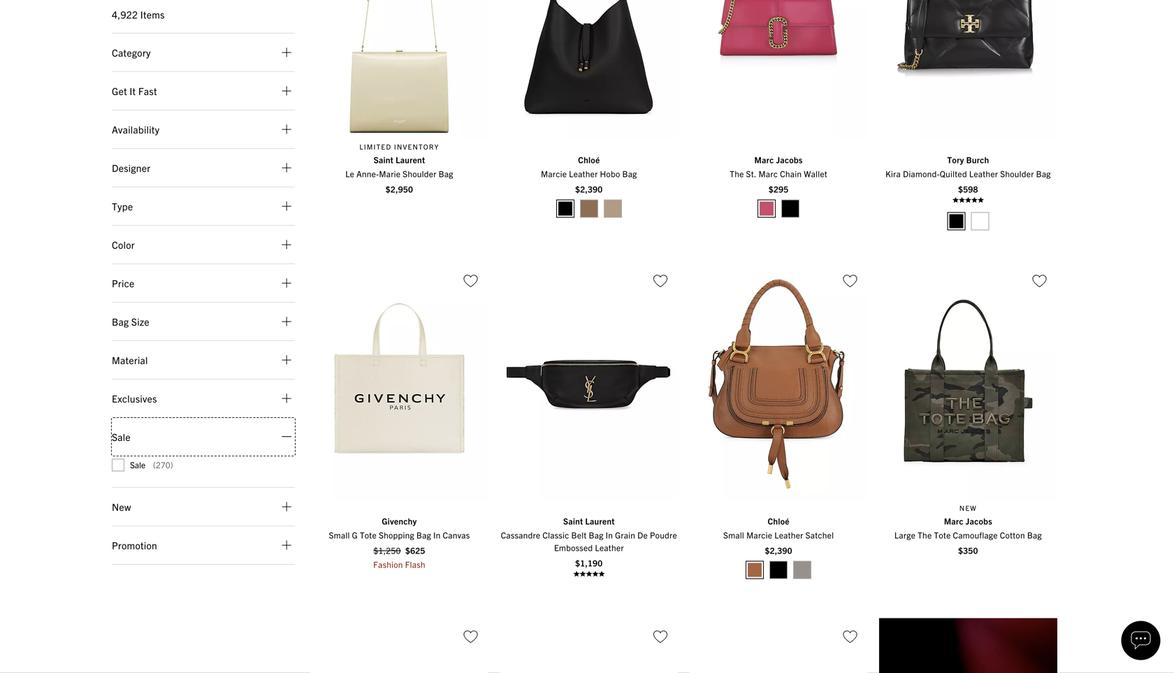 Task type: vqa. For each thing, say whether or not it's contained in the screenshot.
$625 in the left of the page
yes



Task type: locate. For each thing, give the bounding box(es) containing it.
poudre
[[650, 530, 677, 540]]

1 horizontal spatial saint
[[563, 516, 583, 526]]

in left canvas
[[433, 530, 441, 540]]

chloé inside chloé marcie leather hobo bag $2,390
[[578, 154, 600, 165]]

le
[[345, 168, 354, 179]]

0 vertical spatial marc jacobs link
[[755, 153, 803, 167]]

0 horizontal spatial in
[[433, 530, 441, 540]]

2 in from the left
[[606, 530, 613, 540]]

1 horizontal spatial chloé link
[[768, 515, 790, 529]]

saint inside 'limited inventory saint laurent le anne-marie shoulder bag $2,950'
[[374, 154, 394, 165]]

2 small from the left
[[723, 530, 744, 540]]

marc inside new marc jacobs large the tote camouflage cotton bag $350
[[944, 516, 964, 526]]

new for new marc jacobs large the tote camouflage cotton bag $350
[[960, 503, 977, 512]]

marcie leather hobo bag image
[[500, 0, 678, 139]]

bag inside saint laurent cassandre classic belt bag in grain de poudre embossed leather $1,190
[[589, 530, 604, 540]]

givenchy link
[[382, 515, 417, 529]]

add small marcie leather satchel to wishlist image
[[842, 274, 858, 289]]

0 horizontal spatial small
[[329, 530, 350, 540]]

tote
[[360, 530, 377, 540], [934, 530, 951, 540]]

1 horizontal spatial small
[[723, 530, 744, 540]]

in
[[433, 530, 441, 540], [606, 530, 613, 540]]

new
[[112, 500, 131, 513], [960, 503, 977, 512]]

leather down burch
[[969, 168, 998, 179]]

bag inside tory burch kira diamond-quilted leather shoulder bag $598
[[1036, 168, 1051, 179]]

small inside the givenchy small g tote shopping bag in canvas $1,250 $625 fashion flash
[[329, 530, 350, 540]]

leather left satchel
[[775, 530, 803, 540]]

sale up square o icon at the bottom left of page
[[112, 431, 131, 443]]

1 horizontal spatial tote
[[934, 530, 951, 540]]

0 horizontal spatial the
[[730, 168, 744, 179]]

price button
[[112, 264, 295, 302]]

leather down the grain
[[595, 542, 624, 553]]

laurent inside 'limited inventory saint laurent le anne-marie shoulder bag $2,950'
[[396, 154, 425, 165]]

1 horizontal spatial marcie
[[746, 530, 772, 540]]

1 vertical spatial $2,390 link
[[689, 543, 868, 558]]

0 horizontal spatial marc jacobs link
[[755, 153, 803, 167]]

0 horizontal spatial $2,390
[[575, 184, 603, 194]]

1 horizontal spatial $2,390
[[765, 545, 792, 555]]

0 horizontal spatial tote
[[360, 530, 377, 540]]

fashion
[[373, 559, 403, 570]]

new inside new marc jacobs large the tote camouflage cotton bag $350
[[960, 503, 977, 512]]

st.
[[746, 168, 757, 179]]

saint laurent link up belt
[[563, 515, 615, 529]]

small inside chloé small marcie leather satchel $2,390
[[723, 530, 744, 540]]

le anne-marie shoulder bag link
[[345, 167, 453, 181]]

0 vertical spatial $2,390
[[575, 184, 603, 194]]

in for grain
[[606, 530, 613, 540]]

marc up st.
[[755, 154, 774, 165]]

anne-
[[357, 168, 379, 179]]

leather inside saint laurent cassandre classic belt bag in grain de poudre embossed leather $1,190
[[595, 542, 624, 553]]

new up promotion
[[112, 500, 131, 513]]

1 horizontal spatial laurent
[[585, 516, 615, 526]]

medium note leather & vintage check crossbody bag image
[[310, 619, 488, 673]]

$2,950 link
[[310, 181, 489, 197]]

tory burch link
[[947, 153, 989, 167]]

1 tote from the left
[[360, 530, 377, 540]]

chloé inside chloé small marcie leather satchel $2,390
[[768, 516, 790, 526]]

0 vertical spatial marc
[[755, 154, 774, 165]]

marcie left hobo
[[541, 168, 567, 179]]

jacobs up camouflage
[[966, 516, 992, 526]]

0 horizontal spatial marcie
[[541, 168, 567, 179]]

$2,390 inside chloé small marcie leather satchel $2,390
[[765, 545, 792, 555]]

laurent
[[396, 154, 425, 165], [585, 516, 615, 526]]

1 horizontal spatial in
[[606, 530, 613, 540]]

tote inside new marc jacobs large the tote camouflage cotton bag $350
[[934, 530, 951, 540]]

jacobs up chain
[[776, 154, 803, 165]]

1 horizontal spatial the
[[918, 530, 932, 540]]

the right the large on the bottom
[[918, 530, 932, 540]]

0 vertical spatial chloé
[[578, 154, 600, 165]]

sale for sale
[[112, 431, 131, 443]]

chloé up small marcie leather satchel link
[[768, 516, 790, 526]]

$2,390 down marcie leather hobo bag link
[[575, 184, 603, 194]]

$598
[[958, 184, 978, 194]]

sale (270)
[[130, 460, 173, 470]]

bag
[[439, 168, 453, 179], [622, 168, 637, 179], [1036, 168, 1051, 179], [112, 315, 129, 328], [416, 530, 431, 540], [589, 530, 604, 540], [1027, 530, 1042, 540]]

1 horizontal spatial shoulder
[[1000, 168, 1034, 179]]

in left the grain
[[606, 530, 613, 540]]

promotion button
[[112, 526, 295, 564]]

0 vertical spatial the
[[730, 168, 744, 179]]

get it fast
[[112, 85, 157, 97]]

price
[[112, 277, 135, 289]]

2 tote from the left
[[934, 530, 951, 540]]

$295
[[769, 184, 789, 194]]

size
[[131, 315, 149, 328]]

new up 'large the tote camouflage cotton bag' 'link'
[[960, 503, 977, 512]]

1 horizontal spatial marc jacobs link
[[944, 515, 992, 529]]

givenchy
[[382, 516, 417, 526]]

1 horizontal spatial $2,390 link
[[689, 543, 868, 558]]

$2,390 link down hobo
[[500, 181, 678, 197]]

saint
[[374, 154, 394, 165], [563, 516, 583, 526]]

color options image
[[972, 213, 989, 230]]

2 shoulder from the left
[[1000, 168, 1034, 179]]

in inside saint laurent cassandre classic belt bag in grain de poudre embossed leather $1,190
[[606, 530, 613, 540]]

full image
[[953, 197, 959, 203], [959, 197, 965, 203], [971, 197, 978, 203], [580, 571, 586, 577], [592, 571, 598, 577]]

sale
[[112, 431, 131, 443], [130, 460, 146, 470]]

1 vertical spatial $2,390
[[765, 545, 792, 555]]

in inside the givenchy small g tote shopping bag in canvas $1,250 $625 fashion flash
[[433, 530, 441, 540]]

0 vertical spatial saint
[[374, 154, 394, 165]]

0 horizontal spatial chloé link
[[578, 153, 600, 167]]

chloé up marcie leather hobo bag link
[[578, 154, 600, 165]]

marc
[[755, 154, 774, 165], [759, 168, 778, 179], [944, 516, 964, 526]]

tote right g
[[360, 530, 377, 540]]

4,922 items
[[112, 8, 165, 21]]

marcie left satchel
[[746, 530, 772, 540]]

1 horizontal spatial jacobs
[[966, 516, 992, 526]]

shopping
[[379, 530, 414, 540]]

square o image
[[112, 459, 124, 471]]

tote up $350 link
[[934, 530, 951, 540]]

1 horizontal spatial new
[[960, 503, 977, 512]]

marcie inside chloé small marcie leather satchel $2,390
[[746, 530, 772, 540]]

chloé link for marcie
[[768, 515, 790, 529]]

$1,190 link
[[500, 555, 678, 571]]

satchel
[[806, 530, 834, 540]]

new marc jacobs large the tote camouflage cotton bag $350
[[895, 503, 1042, 555]]

$1,190
[[575, 558, 603, 568]]

saint laurent link up marie
[[374, 153, 425, 167]]

marcie
[[541, 168, 567, 179], [746, 530, 772, 540]]

$2,390 down small marcie leather satchel link
[[765, 545, 792, 555]]

kira diamond-quilted leather shoulder bag image
[[879, 0, 1057, 139]]

marc right st.
[[759, 168, 778, 179]]

leather
[[569, 168, 598, 179], [969, 168, 998, 179], [775, 530, 803, 540], [595, 542, 624, 553]]

the inside "marc jacobs the st. marc chain wallet $295"
[[730, 168, 744, 179]]

1 vertical spatial sale
[[130, 460, 146, 470]]

saint up marie
[[374, 154, 394, 165]]

marc jacobs link up camouflage
[[944, 515, 992, 529]]

large the tote camouflage cotton bag image
[[879, 263, 1057, 501]]

0 horizontal spatial $2,390 link
[[500, 181, 678, 197]]

quilted
[[940, 168, 967, 179]]

1 vertical spatial jacobs
[[966, 516, 992, 526]]

0 horizontal spatial laurent
[[396, 154, 425, 165]]

1 horizontal spatial saint laurent link
[[563, 515, 615, 529]]

0 vertical spatial jacobs
[[776, 154, 803, 165]]

$2,390 inside chloé marcie leather hobo bag $2,390
[[575, 184, 603, 194]]

0 vertical spatial saint laurent link
[[374, 153, 425, 167]]

marcie inside chloé marcie leather hobo bag $2,390
[[541, 168, 567, 179]]

sale inside dropdown button
[[112, 431, 131, 443]]

the st. marc chain wallet image
[[689, 0, 868, 139]]

0 horizontal spatial saint laurent link
[[374, 153, 425, 167]]

2 vertical spatial marc
[[944, 516, 964, 526]]

marc down new link
[[944, 516, 964, 526]]

saint up belt
[[563, 516, 583, 526]]

0 horizontal spatial shoulder
[[403, 168, 437, 179]]

limited inventory saint laurent le anne-marie shoulder bag $2,950
[[345, 142, 453, 194]]

1 horizontal spatial chloé
[[768, 516, 790, 526]]

1 vertical spatial saint
[[563, 516, 583, 526]]

0 horizontal spatial chloé
[[578, 154, 600, 165]]

shoulder inside 'limited inventory saint laurent le anne-marie shoulder bag $2,950'
[[403, 168, 437, 179]]

0 vertical spatial $2,390 link
[[500, 181, 678, 197]]

the
[[730, 168, 744, 179], [918, 530, 932, 540]]

jacobs inside "marc jacobs the st. marc chain wallet $295"
[[776, 154, 803, 165]]

1 vertical spatial marcie
[[746, 530, 772, 540]]

full image
[[965, 197, 971, 203], [978, 197, 984, 203], [573, 571, 580, 577], [586, 571, 592, 577], [598, 571, 605, 577]]

sale right square o icon at the bottom left of page
[[130, 460, 146, 470]]

marc jacobs link
[[755, 153, 803, 167], [944, 515, 992, 529]]

the st. marc chain wallet link
[[730, 167, 827, 181]]

flash
[[405, 559, 425, 570]]

jacobs inside new marc jacobs large the tote camouflage cotton bag $350
[[966, 516, 992, 526]]

tote inside the givenchy small g tote shopping bag in canvas $1,250 $625 fashion flash
[[360, 530, 377, 540]]

leather inside chloé marcie leather hobo bag $2,390
[[569, 168, 598, 179]]

small
[[329, 530, 350, 540], [723, 530, 744, 540]]

1 small from the left
[[329, 530, 350, 540]]

chloé link for leather
[[578, 153, 600, 167]]

new inside new dropdown button
[[112, 500, 131, 513]]

1 shoulder from the left
[[403, 168, 437, 179]]

0 horizontal spatial saint
[[374, 154, 394, 165]]

laurent up cassandre classic belt bag in grain de poudre embossed leather link
[[585, 516, 615, 526]]

add small g tote shopping bag in canvas to wishlist image
[[463, 274, 479, 289]]

1 vertical spatial chloé
[[768, 516, 790, 526]]

availability button
[[112, 110, 295, 148]]

leather inside chloé small marcie leather satchel $2,390
[[775, 530, 803, 540]]

chloé link
[[578, 153, 600, 167], [768, 515, 790, 529]]

laurent inside saint laurent cassandre classic belt bag in grain de poudre embossed leather $1,190
[[585, 516, 615, 526]]

$2,390 link down satchel
[[689, 543, 868, 558]]

canvas
[[443, 530, 470, 540]]

small marcie leather satchel link
[[723, 529, 834, 543]]

1 vertical spatial laurent
[[585, 516, 615, 526]]

0 horizontal spatial new
[[112, 500, 131, 513]]

add medium note leather &amp; vintage check crossbody bag to wishlist image
[[463, 629, 479, 645]]

$2,950
[[386, 184, 413, 194]]

jacobs
[[776, 154, 803, 165], [966, 516, 992, 526]]

0 vertical spatial chloé link
[[578, 153, 600, 167]]

sale for sale (270)
[[130, 460, 146, 470]]

dg girls floral satin shoulder bag image
[[500, 619, 678, 673]]

1 vertical spatial chloé link
[[768, 515, 790, 529]]

0 vertical spatial sale
[[112, 431, 131, 443]]

0 vertical spatial laurent
[[396, 154, 425, 165]]

burch
[[966, 154, 989, 165]]

large
[[895, 530, 916, 540]]

in for canvas
[[433, 530, 441, 540]]

bag size button
[[112, 303, 295, 340]]

0 horizontal spatial jacobs
[[776, 154, 803, 165]]

marc jacobs link up chain
[[755, 153, 803, 167]]

0 vertical spatial marcie
[[541, 168, 567, 179]]

small g tote shopping bag in canvas link
[[329, 529, 470, 543]]

laurent down "inventory"
[[396, 154, 425, 165]]

None checkbox
[[112, 458, 295, 472]]

1 in from the left
[[433, 530, 441, 540]]

the left st.
[[730, 168, 744, 179]]

shoulder
[[403, 168, 437, 179], [1000, 168, 1034, 179]]

marc jacobs the st. marc chain wallet $295
[[730, 154, 827, 194]]

1 vertical spatial the
[[918, 530, 932, 540]]

1 vertical spatial marc jacobs link
[[944, 515, 992, 529]]

leather left hobo
[[569, 168, 598, 179]]

chloé
[[578, 154, 600, 165], [768, 516, 790, 526]]



Task type: describe. For each thing, give the bounding box(es) containing it.
chloé for leather
[[578, 154, 600, 165]]

$350 link
[[879, 543, 1058, 558]]

small for g
[[329, 530, 350, 540]]

classic
[[543, 530, 569, 540]]

material button
[[112, 341, 295, 379]]

$1,250
[[373, 545, 401, 555]]

cassandre
[[501, 530, 541, 540]]

add large the tote camouflage cotton bag to wishlist image
[[1032, 274, 1048, 289]]

get
[[112, 85, 127, 97]]

the inside new marc jacobs large the tote camouflage cotton bag $350
[[918, 530, 932, 540]]

none checkbox containing sale
[[112, 458, 295, 472]]

new link
[[879, 502, 1058, 515]]

category
[[112, 46, 151, 59]]

small g tote shopping bag in canvas image
[[310, 263, 488, 501]]

embossed
[[554, 542, 593, 553]]

inventory
[[394, 142, 439, 151]]

items
[[140, 8, 165, 21]]

new for new
[[112, 500, 131, 513]]

color
[[112, 238, 135, 251]]

bag inside 'limited inventory saint laurent le anne-marie shoulder bag $2,950'
[[439, 168, 453, 179]]

grain
[[615, 530, 635, 540]]

kira diamond-quilted leather shoulder bag link
[[886, 167, 1051, 181]]

fast
[[138, 85, 157, 97]]

bag inside dropdown button
[[112, 315, 129, 328]]

color button
[[112, 226, 295, 263]]

bag inside the givenchy small g tote shopping bag in canvas $1,250 $625 fashion flash
[[416, 530, 431, 540]]

belt
[[571, 530, 587, 540]]

diamond-
[[903, 168, 940, 179]]

camouflage
[[953, 530, 998, 540]]

chain
[[780, 168, 802, 179]]

saint laurent cassandre classic belt bag in grain de poudre embossed leather $1,190
[[501, 516, 677, 568]]

$2,390 for marcie
[[765, 545, 792, 555]]

$2,390 link for marcie
[[689, 543, 868, 558]]

sale button
[[112, 418, 295, 456]]

fashion flash link
[[310, 558, 489, 573]]

type button
[[112, 187, 295, 225]]

add robinson spazzolato leather shoulder bag to wishlist image
[[842, 629, 858, 645]]

designer
[[112, 161, 151, 174]]

4,922
[[112, 8, 138, 21]]

wallet
[[804, 168, 827, 179]]

exclusives button
[[112, 380, 295, 417]]

bag inside chloé marcie leather hobo bag $2,390
[[622, 168, 637, 179]]

material
[[112, 354, 148, 366]]

(270)
[[153, 460, 173, 470]]

1 vertical spatial saint laurent link
[[563, 515, 615, 529]]

small for marcie
[[723, 530, 744, 540]]

shoulder inside tory burch kira diamond-quilted leather shoulder bag $598
[[1000, 168, 1034, 179]]

add dg girls floral satin shoulder bag to wishlist image
[[653, 629, 668, 645]]

marcie leather hobo bag link
[[541, 167, 637, 181]]

$625
[[405, 545, 425, 555]]

cotton
[[1000, 530, 1025, 540]]

it
[[130, 85, 136, 97]]

get it fast button
[[112, 72, 295, 110]]

new button
[[112, 488, 295, 526]]

chloé marcie leather hobo bag $2,390
[[541, 154, 637, 194]]

type
[[112, 200, 133, 212]]

le anne-marie shoulder bag image
[[310, 0, 488, 139]]

availability
[[112, 123, 160, 136]]

$2,390 link for leather
[[500, 181, 678, 197]]

small marcie leather satchel image
[[689, 263, 868, 501]]

promotion
[[112, 539, 157, 551]]

bag size
[[112, 315, 149, 328]]

givenchy small g tote shopping bag in canvas $1,250 $625 fashion flash
[[329, 516, 470, 570]]

chloé small marcie leather satchel $2,390
[[723, 516, 834, 555]]

category button
[[112, 34, 295, 71]]

hobo
[[600, 168, 620, 179]]

leather inside tory burch kira diamond-quilted leather shoulder bag $598
[[969, 168, 998, 179]]

$598 link
[[879, 181, 1058, 197]]

https://image.s5a.com/is/image/saks/011624_wa_singleingridtout_vdgg?scl=1&qlt=75&fmt=jpg image
[[879, 618, 1058, 673]]

1 vertical spatial marc
[[759, 168, 778, 179]]

de
[[638, 530, 648, 540]]

exclusives
[[112, 392, 157, 405]]

tory burch kira diamond-quilted leather shoulder bag $598
[[886, 154, 1051, 194]]

g
[[352, 530, 358, 540]]

limited
[[360, 142, 392, 151]]

marie
[[379, 168, 401, 179]]

kira
[[886, 168, 901, 179]]

robinson spazzolato leather shoulder bag image
[[689, 619, 868, 673]]

saint inside saint laurent cassandre classic belt bag in grain de poudre embossed leather $1,190
[[563, 516, 583, 526]]

bag inside new marc jacobs large the tote camouflage cotton bag $350
[[1027, 530, 1042, 540]]

large the tote camouflage cotton bag link
[[895, 529, 1042, 543]]

$350
[[958, 545, 978, 555]]

$295 link
[[689, 181, 868, 197]]

cassandre classic belt bag in grain de poudre embossed leather link
[[500, 529, 678, 555]]

add cassandre classic belt bag in grain de poudre embossed leather to wishlist image
[[653, 274, 668, 289]]

chloé for marcie
[[768, 516, 790, 526]]

tory
[[947, 154, 964, 165]]

designer button
[[112, 149, 295, 187]]

cassandre classic belt bag in grain de poudre embossed leather image
[[500, 263, 678, 501]]

$2,390 for leather
[[575, 184, 603, 194]]

limited inventory link
[[310, 141, 489, 153]]



